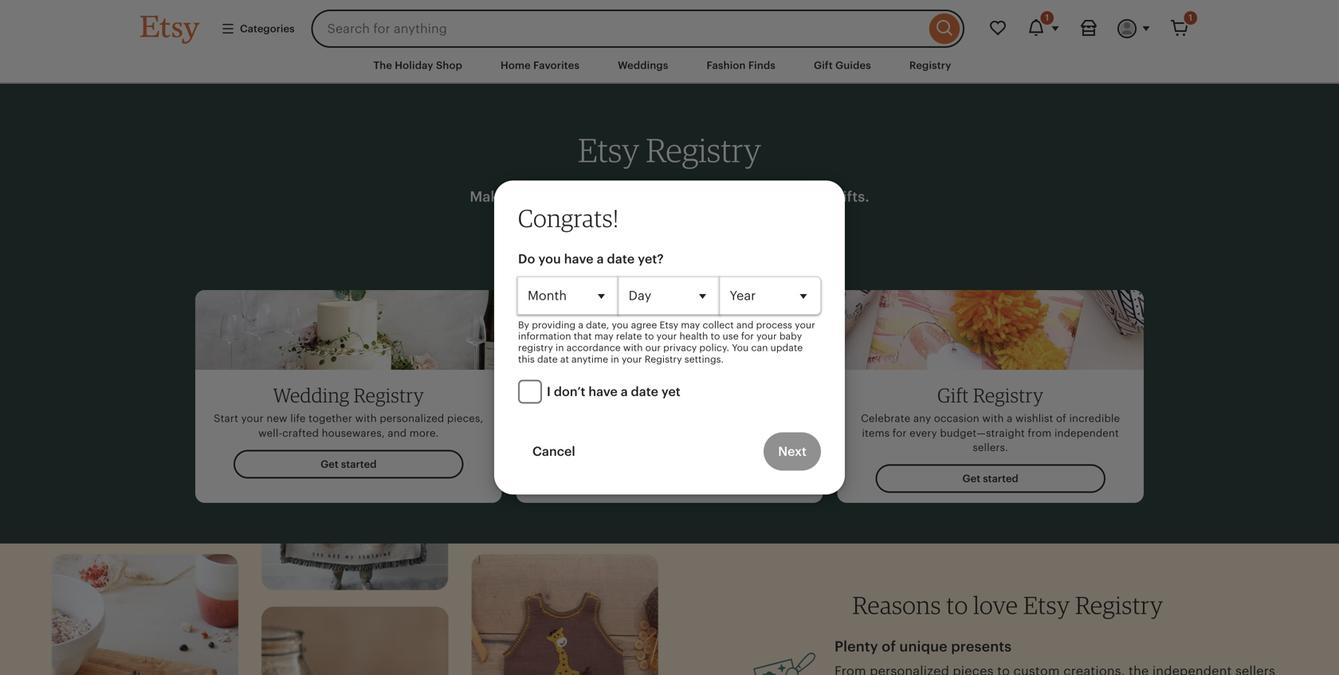 Task type: locate. For each thing, give the bounding box(es) containing it.
in
[[556, 343, 564, 353], [611, 354, 619, 365]]

1 horizontal spatial you
[[612, 320, 629, 330]]

in up at
[[556, 343, 564, 353]]

etsy up milestone
[[578, 130, 640, 170]]

you up relate
[[612, 320, 629, 330]]

every down any
[[910, 427, 938, 439]]

of right plenty
[[882, 639, 896, 655]]

of
[[1057, 413, 1067, 425], [882, 639, 896, 655]]

love
[[974, 590, 1019, 620]]

you right "do"
[[539, 252, 561, 266]]

2 horizontal spatial to
[[947, 590, 968, 620]]

every
[[510, 188, 549, 205], [910, 427, 938, 439]]

baby
[[780, 331, 802, 342]]

0 vertical spatial have
[[564, 252, 594, 266]]

every right make
[[510, 188, 549, 205]]

incredible
[[1070, 413, 1120, 425]]

items
[[862, 427, 890, 439]]

occasion
[[934, 413, 980, 425]]

1 vertical spatial have
[[589, 385, 618, 399]]

this
[[518, 354, 535, 365]]

registry inside gift registry celebrate any occasion with a wishlist of incredible items for every budget—straight from independent sellers.
[[973, 384, 1044, 407]]

do you have a date yet?
[[518, 252, 664, 266]]

to up 'our'
[[645, 331, 654, 342]]

with up housewares, at the left bottom of page
[[355, 413, 377, 425]]

with inside wedding registry start your new life together with personalized pieces, well-crafted housewares, and more.
[[355, 413, 377, 425]]

with up the budget—straight
[[983, 413, 1004, 425]]

your up can in the right of the page
[[757, 331, 777, 342]]

1 vertical spatial etsy
[[660, 320, 679, 330]]

0 vertical spatial and
[[737, 320, 754, 330]]

update
[[771, 343, 803, 353]]

0 vertical spatial you
[[539, 252, 561, 266]]

with inside by providing a date, you agree etsy may collect and process your information that may relate to your health to use for your baby registry in accordance with our privacy policy. you can update this date at anytime in your registry settings.
[[623, 343, 643, 353]]

make
[[470, 188, 507, 205]]

may down date,
[[595, 331, 614, 342]]

reasons to love etsy registry
[[853, 590, 1164, 620]]

1 horizontal spatial every
[[910, 427, 938, 439]]

2 horizontal spatial etsy
[[1024, 590, 1071, 620]]

special
[[781, 188, 831, 205]]

of inside gift registry celebrate any occasion with a wishlist of incredible items for every budget—straight from independent sellers.
[[1057, 413, 1067, 425]]

for down celebrate
[[893, 427, 907, 439]]

registry
[[646, 130, 761, 170], [645, 354, 682, 365], [354, 384, 424, 407], [658, 384, 729, 407], [973, 384, 1044, 407], [1076, 590, 1164, 620]]

0 horizontal spatial to
[[645, 331, 654, 342]]

have
[[564, 252, 594, 266], [589, 385, 618, 399]]

a left wishlist
[[1007, 413, 1013, 425]]

with
[[707, 188, 737, 205], [623, 343, 643, 353], [355, 413, 377, 425], [983, 413, 1004, 425]]

date for do you have a date yet?
[[607, 252, 635, 266]]

information
[[518, 331, 571, 342]]

with down relate
[[623, 343, 643, 353]]

registry for gift registry celebrate any occasion with a wishlist of incredible items for every budget—straight from independent sellers.
[[973, 384, 1044, 407]]

to
[[645, 331, 654, 342], [711, 331, 720, 342], [947, 590, 968, 620]]

a left yet
[[621, 385, 628, 399]]

date
[[607, 252, 635, 266], [537, 354, 558, 365], [631, 385, 659, 399]]

None search field
[[311, 10, 965, 48]]

0 horizontal spatial and
[[388, 427, 407, 439]]

yet?
[[638, 252, 664, 266]]

personalized
[[380, 413, 444, 425]]

2 vertical spatial etsy
[[1024, 590, 1071, 620]]

1 horizontal spatial in
[[611, 354, 619, 365]]

and inside by providing a date, you agree etsy may collect and process your information that may relate to your health to use for your baby registry in accordance with our privacy policy. you can update this date at anytime in your registry settings.
[[737, 320, 754, 330]]

1 vertical spatial every
[[910, 427, 938, 439]]

have down congrats!
[[564, 252, 594, 266]]

0 vertical spatial of
[[1057, 413, 1067, 425]]

of right wishlist
[[1057, 413, 1067, 425]]

1 horizontal spatial and
[[737, 320, 754, 330]]

menu bar
[[112, 48, 1228, 84]]

your inside wedding registry start your new life together with personalized pieces, well-crafted housewares, and more.
[[241, 413, 264, 425]]

registry for baby registry
[[658, 384, 729, 407]]

may up health
[[681, 320, 700, 330]]

baby
[[611, 384, 654, 407]]

1 vertical spatial and
[[388, 427, 407, 439]]

your
[[795, 320, 816, 330], [657, 331, 677, 342], [757, 331, 777, 342], [622, 354, 642, 365], [241, 413, 264, 425]]

may
[[681, 320, 700, 330], [595, 331, 614, 342]]

etsy right love
[[1024, 590, 1071, 620]]

etsy
[[578, 130, 640, 170], [660, 320, 679, 330], [1024, 590, 1071, 620]]

meaningful
[[625, 188, 704, 205]]

cancel
[[533, 444, 576, 459]]

for up you
[[741, 331, 754, 342]]

registry
[[518, 343, 553, 353]]

date,
[[586, 320, 609, 330]]

0 vertical spatial date
[[607, 252, 635, 266]]

0 horizontal spatial may
[[595, 331, 614, 342]]

0 horizontal spatial for
[[741, 331, 754, 342]]

and
[[737, 320, 754, 330], [388, 427, 407, 439]]

pieces,
[[447, 413, 484, 425]]

you
[[539, 252, 561, 266], [612, 320, 629, 330]]

for inside by providing a date, you agree etsy may collect and process your information that may relate to your health to use for your baby registry in accordance with our privacy policy. you can update this date at anytime in your registry settings.
[[741, 331, 754, 342]]

for
[[741, 331, 754, 342], [893, 427, 907, 439]]

1 horizontal spatial may
[[681, 320, 700, 330]]

0 horizontal spatial of
[[882, 639, 896, 655]]

2 vertical spatial date
[[631, 385, 659, 399]]

budget—straight
[[940, 427, 1025, 439]]

1 horizontal spatial of
[[1057, 413, 1067, 425]]

1 vertical spatial date
[[537, 354, 558, 365]]

from
[[1028, 427, 1052, 439]]

in down the accordance
[[611, 354, 619, 365]]

date down registry
[[537, 354, 558, 365]]

date left yet
[[631, 385, 659, 399]]

0 vertical spatial etsy
[[578, 130, 640, 170]]

and down personalized
[[388, 427, 407, 439]]

together
[[309, 413, 352, 425]]

registry inside wedding registry start your new life together with personalized pieces, well-crafted housewares, and more.
[[354, 384, 424, 407]]

to left love
[[947, 590, 968, 620]]

banner
[[112, 0, 1228, 48]]

0 vertical spatial for
[[741, 331, 754, 342]]

date for i don't have a date yet
[[631, 385, 659, 399]]

1 vertical spatial for
[[893, 427, 907, 439]]

have right don't
[[589, 385, 618, 399]]

cancel button
[[518, 432, 590, 471]]

etsy right agree
[[660, 320, 679, 330]]

1 horizontal spatial etsy
[[660, 320, 679, 330]]

and up use
[[737, 320, 754, 330]]

a left the yet? on the left top
[[597, 252, 604, 266]]

1 vertical spatial you
[[612, 320, 629, 330]]

date left the yet? on the left top
[[607, 252, 635, 266]]

by providing a date, you agree etsy may collect and process your information that may relate to your health to use for your baby registry in accordance with our privacy policy. you can update this date at anytime in your registry settings.
[[518, 320, 816, 365]]

0 horizontal spatial every
[[510, 188, 549, 205]]

agree
[[631, 320, 657, 330]]

housewares,
[[322, 427, 385, 439]]

at
[[560, 354, 569, 365]]

a
[[597, 252, 604, 266], [578, 320, 584, 330], [621, 385, 628, 399], [1007, 413, 1013, 425]]

to up policy.
[[711, 331, 720, 342]]

new
[[267, 413, 288, 425]]

your up well-
[[241, 413, 264, 425]]

1 horizontal spatial for
[[893, 427, 907, 439]]

sellers.
[[973, 442, 1009, 454]]

gift
[[938, 384, 969, 407]]

registry inside by providing a date, you agree etsy may collect and process your information that may relate to your health to use for your baby registry in accordance with our privacy policy. you can update this date at anytime in your registry settings.
[[645, 354, 682, 365]]

a up that on the left
[[578, 320, 584, 330]]

your down relate
[[622, 354, 642, 365]]

settings.
[[685, 354, 724, 365]]

independent
[[1055, 427, 1119, 439]]

extra-
[[741, 188, 781, 205]]



Task type: vqa. For each thing, say whether or not it's contained in the screenshot.
the next
yes



Task type: describe. For each thing, give the bounding box(es) containing it.
wedding registry start your new life together with personalized pieces, well-crafted housewares, and more.
[[214, 384, 484, 439]]

privacy
[[664, 343, 697, 353]]

with inside gift registry celebrate any occasion with a wishlist of incredible items for every budget—straight from independent sellers.
[[983, 413, 1004, 425]]

by
[[518, 320, 529, 330]]

congrats! dialog
[[0, 0, 1340, 675]]

our
[[646, 343, 661, 353]]

your up baby
[[795, 320, 816, 330]]

unique
[[900, 639, 948, 655]]

accordance
[[567, 343, 621, 353]]

start
[[214, 413, 238, 425]]

that
[[574, 331, 592, 342]]

next
[[778, 444, 807, 459]]

0 horizontal spatial etsy
[[578, 130, 640, 170]]

presents
[[951, 639, 1012, 655]]

have for you
[[564, 252, 594, 266]]

policy.
[[700, 343, 730, 353]]

process
[[756, 320, 793, 330]]

collect
[[703, 320, 734, 330]]

well-
[[258, 427, 282, 439]]

with left extra-
[[707, 188, 737, 205]]

etsy registry
[[578, 130, 761, 170]]

you
[[732, 343, 749, 353]]

1 vertical spatial of
[[882, 639, 896, 655]]

1 horizontal spatial to
[[711, 331, 720, 342]]

i don't have a date yet
[[547, 385, 681, 399]]

health
[[680, 331, 708, 342]]

1 vertical spatial may
[[595, 331, 614, 342]]

for inside gift registry celebrate any occasion with a wishlist of incredible items for every budget—straight from independent sellers.
[[893, 427, 907, 439]]

0 vertical spatial may
[[681, 320, 700, 330]]

gift registry celebrate any occasion with a wishlist of incredible items for every budget—straight from independent sellers.
[[861, 384, 1120, 454]]

any
[[914, 413, 931, 425]]

0 horizontal spatial you
[[539, 252, 561, 266]]

use
[[723, 331, 739, 342]]

and inside wedding registry start your new life together with personalized pieces, well-crafted housewares, and more.
[[388, 427, 407, 439]]

next button
[[764, 432, 821, 471]]

yet
[[662, 385, 681, 399]]

providing
[[532, 320, 576, 330]]

registry for etsy registry
[[646, 130, 761, 170]]

registry for wedding registry start your new life together with personalized pieces, well-crafted housewares, and more.
[[354, 384, 424, 407]]

crafted
[[282, 427, 319, 439]]

you inside by providing a date, you agree etsy may collect and process your information that may relate to your health to use for your baby registry in accordance with our privacy policy. you can update this date at anytime in your registry settings.
[[612, 320, 629, 330]]

relate
[[616, 331, 642, 342]]

plenty of unique presents
[[835, 639, 1012, 655]]

gifts.
[[834, 188, 870, 205]]

a inside gift registry celebrate any occasion with a wishlist of incredible items for every budget—straight from independent sellers.
[[1007, 413, 1013, 425]]

a inside by providing a date, you agree etsy may collect and process your information that may relate to your health to use for your baby registry in accordance with our privacy policy. you can update this date at anytime in your registry settings.
[[578, 320, 584, 330]]

date inside by providing a date, you agree etsy may collect and process your information that may relate to your health to use for your baby registry in accordance with our privacy policy. you can update this date at anytime in your registry settings.
[[537, 354, 558, 365]]

more.
[[410, 427, 439, 439]]

don't
[[554, 385, 586, 399]]

every inside gift registry celebrate any occasion with a wishlist of incredible items for every budget—straight from independent sellers.
[[910, 427, 938, 439]]

celebrate
[[861, 413, 911, 425]]

anytime
[[572, 354, 608, 365]]

milestone
[[552, 188, 621, 205]]

i
[[547, 385, 551, 399]]

0 vertical spatial every
[[510, 188, 549, 205]]

life
[[290, 413, 306, 425]]

congrats!
[[518, 203, 619, 233]]

can
[[752, 343, 768, 353]]

do
[[518, 252, 535, 266]]

have for don't
[[589, 385, 618, 399]]

plenty
[[835, 639, 879, 655]]

0 horizontal spatial in
[[556, 343, 564, 353]]

baby registry
[[611, 384, 729, 407]]

your up privacy on the bottom of the page
[[657, 331, 677, 342]]

wishlist
[[1016, 413, 1054, 425]]

wedding
[[273, 384, 350, 407]]

make every milestone meaningful with extra-special gifts.
[[470, 188, 870, 205]]

reasons
[[853, 590, 942, 620]]

etsy inside by providing a date, you agree etsy may collect and process your information that may relate to your health to use for your baby registry in accordance with our privacy policy. you can update this date at anytime in your registry settings.
[[660, 320, 679, 330]]



